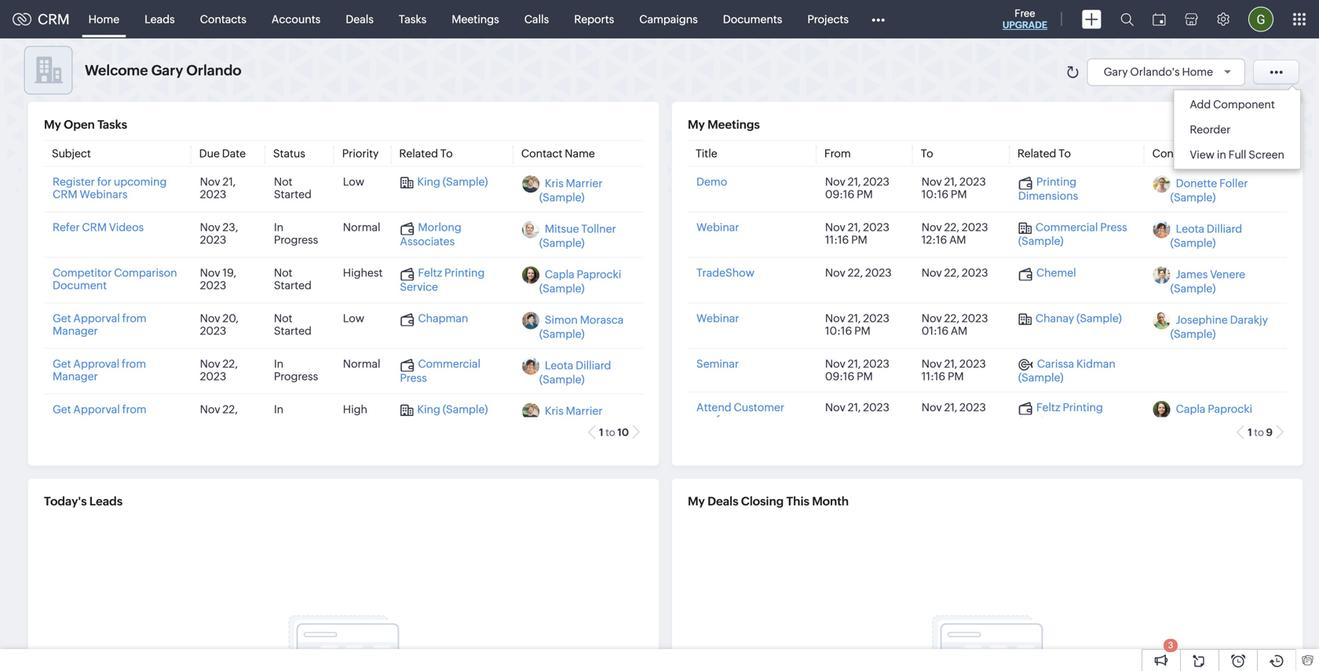 Task type: vqa. For each thing, say whether or not it's contained in the screenshot.
text field
no



Task type: locate. For each thing, give the bounding box(es) containing it.
printing up the dimensions
[[1036, 175, 1077, 188]]

1 vertical spatial feltz printing service link
[[1018, 401, 1103, 428]]

king down commercial press 'link'
[[417, 403, 440, 416]]

1 vertical spatial king
[[417, 403, 440, 416]]

1 horizontal spatial tasks
[[399, 13, 427, 26]]

nov inside nov 23, 2023
[[200, 221, 220, 234]]

related up printing dimensions
[[1017, 147, 1056, 160]]

get approval from manager
[[53, 358, 146, 383]]

1 vertical spatial commercial
[[418, 358, 481, 370]]

1 horizontal spatial feltz
[[1036, 401, 1060, 414]]

0 vertical spatial king (sample) link
[[400, 175, 488, 189]]

2 vertical spatial from
[[122, 403, 147, 416]]

(sample) down josephine
[[1170, 328, 1216, 340]]

2 vertical spatial manager
[[53, 416, 98, 428]]

0 horizontal spatial to
[[440, 147, 453, 160]]

2023
[[863, 175, 889, 188], [960, 175, 986, 188], [200, 188, 226, 201], [863, 221, 889, 234], [962, 221, 988, 234], [200, 234, 226, 246], [865, 267, 892, 279], [962, 267, 988, 279], [200, 279, 226, 292], [863, 312, 889, 325], [962, 312, 988, 325], [200, 325, 226, 337], [863, 358, 889, 370], [960, 358, 986, 370], [200, 370, 226, 383], [863, 401, 889, 414], [960, 401, 986, 414], [200, 416, 226, 428]]

2 webinar from the top
[[696, 312, 739, 325]]

0 vertical spatial capla
[[545, 268, 574, 281]]

1 webinar link from the top
[[696, 221, 739, 234]]

1 king from the top
[[417, 175, 440, 188]]

contact name link up donette
[[1152, 147, 1226, 160]]

1 vertical spatial feltz
[[1036, 401, 1060, 414]]

1 horizontal spatial contact
[[1152, 147, 1194, 160]]

0 horizontal spatial dilliard
[[576, 359, 611, 372]]

22,
[[944, 221, 959, 234], [848, 267, 863, 279], [944, 267, 959, 279], [944, 312, 959, 325], [223, 358, 238, 370], [223, 403, 238, 416]]

1 horizontal spatial capla
[[1176, 403, 1206, 415]]

0 vertical spatial capla paprocki (sample)
[[539, 268, 621, 295]]

not started down status link
[[274, 175, 312, 201]]

seminar link
[[696, 358, 739, 370]]

(sample) left 1 to 9 on the right
[[1170, 417, 1216, 429]]

2 king (sample) link from the top
[[400, 403, 488, 417]]

related to right priority
[[399, 147, 453, 160]]

1 horizontal spatial dilliard
[[1207, 223, 1242, 235]]

2023 inside nov 22, 2023 12:16 am
[[962, 221, 988, 234]]

0 vertical spatial kris marrier (sample)
[[539, 177, 603, 204]]

1 vertical spatial leota
[[545, 359, 573, 372]]

webinar up seminar link
[[696, 312, 739, 325]]

refer crm videos link
[[53, 221, 144, 234]]

1 kris from the top
[[545, 177, 564, 190]]

21, for nov 21, 2023 11:16 pm
[[848, 358, 861, 370]]

1 webinar from the top
[[696, 221, 739, 234]]

related to link up printing dimensions
[[1017, 147, 1071, 160]]

from for normal
[[122, 358, 146, 370]]

2 contact name from the left
[[1152, 147, 1226, 160]]

comparison
[[114, 267, 177, 279]]

2 vertical spatial progress
[[274, 416, 318, 428]]

0 horizontal spatial contact name
[[521, 147, 595, 160]]

1 vertical spatial service
[[1018, 415, 1056, 428]]

chapman
[[418, 312, 468, 325]]

from down the competitor comparison document link
[[122, 312, 147, 325]]

morlong associates
[[400, 221, 461, 248]]

donette foller (sample)
[[1170, 177, 1248, 204]]

normal up highest
[[343, 221, 380, 234]]

2 not from the top
[[274, 267, 292, 279]]

feltz printing service for topmost the "feltz printing service" link
[[400, 267, 485, 293]]

21, for nov 22, 2023 01:16 am
[[848, 312, 861, 325]]

webinar link down demo link
[[696, 221, 739, 234]]

(sample)
[[443, 175, 488, 188], [539, 191, 585, 204], [1170, 191, 1216, 204], [1018, 235, 1064, 247], [539, 237, 585, 249], [1170, 237, 1216, 249], [539, 282, 585, 295], [1170, 282, 1216, 295], [1077, 312, 1122, 325], [539, 328, 585, 340], [1170, 328, 1216, 340], [1018, 371, 1064, 384], [539, 373, 585, 386], [443, 403, 488, 416], [1170, 417, 1216, 429], [539, 419, 585, 431]]

Other Modules field
[[861, 7, 895, 32]]

competitor comparison document
[[53, 267, 177, 292]]

not down status link
[[274, 175, 292, 188]]

priority link
[[342, 147, 379, 160]]

0 horizontal spatial feltz printing service link
[[400, 267, 485, 293]]

from link
[[824, 147, 851, 160]]

not started for 19,
[[274, 267, 312, 292]]

nov inside nov 22, 2023 01:16 am
[[922, 312, 942, 325]]

get apporval from manager link down get approval from manager link
[[53, 403, 147, 428]]

2023 inside 'nov 20, 2023'
[[200, 325, 226, 337]]

search element
[[1111, 0, 1143, 38]]

to
[[440, 147, 453, 160], [921, 147, 933, 160], [1059, 147, 1071, 160]]

1 get apporval from manager link from the top
[[53, 312, 147, 337]]

0 vertical spatial leota dilliard (sample)
[[1170, 223, 1242, 249]]

1 not started from the top
[[274, 175, 312, 201]]

3 started from the top
[[274, 325, 312, 337]]

0 horizontal spatial nov 21, 2023 11:16 pm
[[825, 221, 889, 246]]

capla
[[545, 268, 574, 281], [1176, 403, 1206, 415]]

1 contact from the left
[[521, 147, 563, 160]]

0 horizontal spatial leota
[[545, 359, 573, 372]]

marrier
[[566, 177, 603, 190], [566, 405, 603, 417]]

king for high
[[417, 403, 440, 416]]

2 marrier from the top
[[566, 405, 603, 417]]

morlong
[[418, 221, 461, 234]]

1 vertical spatial printing
[[444, 267, 485, 279]]

get inside get approval from manager
[[53, 358, 71, 370]]

manager inside get approval from manager
[[53, 370, 98, 383]]

king (sample) for low
[[417, 175, 488, 188]]

press inside commercial press
[[400, 372, 427, 384]]

0 vertical spatial 11:16
[[825, 234, 849, 246]]

(sample) inside 'commercial press (sample)'
[[1018, 235, 1064, 247]]

0 horizontal spatial 1
[[599, 427, 603, 439]]

leota dilliard (sample) link
[[1170, 223, 1242, 249], [539, 359, 611, 386]]

webinar link
[[696, 221, 739, 234], [696, 312, 739, 325]]

1 vertical spatial started
[[274, 279, 312, 292]]

kris marrier (sample) link for low
[[539, 177, 603, 204]]

0 vertical spatial king
[[417, 175, 440, 188]]

in progress for morlong associates
[[274, 221, 318, 246]]

commercial inside 'commercial press (sample)'
[[1035, 221, 1098, 234]]

0 horizontal spatial press
[[400, 372, 427, 384]]

started down status at the top of the page
[[274, 188, 312, 201]]

commercial down the dimensions
[[1035, 221, 1098, 234]]

1 vertical spatial normal
[[343, 358, 380, 370]]

service
[[400, 281, 438, 293], [1018, 415, 1056, 428]]

nov 21, 2023 10:16 pm left 01:16
[[825, 312, 889, 337]]

1 kris marrier (sample) link from the top
[[539, 177, 603, 204]]

3 in from the top
[[274, 403, 284, 416]]

1 vertical spatial king (sample) link
[[400, 403, 488, 417]]

1 horizontal spatial to
[[921, 147, 933, 160]]

capla paprocki (sample) link left 9
[[1170, 403, 1252, 429]]

not started right 19,
[[274, 267, 312, 292]]

0 horizontal spatial capla paprocki (sample) link
[[539, 268, 621, 295]]

0 vertical spatial get
[[53, 312, 71, 325]]

1 in progress from the top
[[274, 221, 318, 246]]

1 vertical spatial kris marrier (sample)
[[539, 405, 603, 431]]

capla paprocki (sample) left 9
[[1170, 403, 1252, 429]]

commercial down chapman
[[418, 358, 481, 370]]

printing down associates
[[444, 267, 485, 279]]

contact name link
[[521, 147, 595, 160], [1152, 147, 1226, 160]]

get down get approval from manager link
[[53, 403, 71, 416]]

leota dilliard (sample) down 'simon morasca (sample)'
[[539, 359, 611, 386]]

1 from from the top
[[122, 312, 147, 325]]

1 vertical spatial meetings
[[708, 118, 760, 132]]

paprocki down mitsue tollner (sample) link
[[577, 268, 621, 281]]

not right the 20,
[[274, 312, 292, 325]]

capla paprocki (sample)
[[539, 268, 621, 295], [1170, 403, 1252, 429]]

2 name from the left
[[1196, 147, 1226, 160]]

(sample) inside josephine darakjy (sample)
[[1170, 328, 1216, 340]]

(sample) right the chanay
[[1077, 312, 1122, 325]]

kris marrier (sample) up mitsue
[[539, 177, 603, 204]]

donette
[[1176, 177, 1217, 190]]

1 horizontal spatial nov 21, 2023 10:16 pm
[[922, 175, 986, 201]]

king (sample) link up morlong
[[400, 175, 488, 189]]

today's leads
[[44, 495, 123, 508]]

2 kris marrier (sample) link from the top
[[539, 405, 603, 431]]

normal up 'high'
[[343, 358, 380, 370]]

chanay (sample) link
[[1018, 312, 1122, 326]]

nov 21, 2023 10:16 pm down "to" link
[[922, 175, 986, 201]]

home up welcome
[[88, 13, 119, 26]]

marrier for low
[[566, 177, 603, 190]]

3 progress from the top
[[274, 416, 318, 428]]

get apporval from manager link up approval
[[53, 312, 147, 337]]

3 in progress from the top
[[274, 403, 318, 428]]

1 horizontal spatial 10:16
[[922, 188, 949, 201]]

webinar link up seminar link
[[696, 312, 739, 325]]

1 low from the top
[[343, 175, 364, 188]]

2 09:16 from the top
[[825, 370, 854, 383]]

paprocki up 1 to 9 on the right
[[1208, 403, 1252, 415]]

leota dilliard (sample) link up james
[[1170, 223, 1242, 249]]

kris marrier (sample) link
[[539, 177, 603, 204], [539, 405, 603, 431]]

(sample) down james
[[1170, 282, 1216, 295]]

printing down carissa kidman (sample) link
[[1063, 401, 1103, 414]]

component
[[1213, 98, 1275, 111]]

upcoming
[[114, 175, 167, 188]]

feltz printing service link down carissa kidman (sample) link
[[1018, 401, 1103, 428]]

0 vertical spatial in progress
[[274, 221, 318, 246]]

king
[[417, 175, 440, 188], [417, 403, 440, 416]]

leota dilliard (sample) up james
[[1170, 223, 1242, 249]]

1 horizontal spatial related to link
[[1017, 147, 1071, 160]]

leota dilliard (sample) link down 'simon morasca (sample)'
[[539, 359, 611, 386]]

leota down 'simon morasca (sample)'
[[545, 359, 573, 372]]

2 related to from the left
[[1017, 147, 1071, 160]]

kris marrier (sample) for high
[[539, 405, 603, 431]]

my for my open tasks
[[44, 118, 61, 132]]

1 horizontal spatial 11:16
[[922, 370, 945, 383]]

commercial
[[1035, 221, 1098, 234], [418, 358, 481, 370]]

get apporval from manager down get approval from manager link
[[53, 403, 147, 428]]

1 not from the top
[[274, 175, 292, 188]]

crm right logo
[[38, 11, 70, 27]]

manager for high
[[53, 416, 98, 428]]

1 get from the top
[[53, 312, 71, 325]]

gary
[[151, 62, 183, 78], [1104, 66, 1128, 78]]

to for my meetings
[[1254, 427, 1264, 439]]

1 to from the left
[[606, 427, 615, 439]]

competitor
[[53, 267, 112, 279]]

(sample) up morlong
[[443, 175, 488, 188]]

create menu image
[[1082, 10, 1102, 29]]

3 not from the top
[[274, 312, 292, 325]]

1 in from the top
[[274, 221, 284, 234]]

high
[[343, 403, 367, 416]]

1 horizontal spatial name
[[1196, 147, 1226, 160]]

0 vertical spatial apporval
[[73, 312, 120, 325]]

2 get from the top
[[53, 358, 71, 370]]

1 vertical spatial paprocki
[[1208, 403, 1252, 415]]

nov 21, 2023 11:16 pm down 01:16
[[922, 358, 986, 383]]

1 related to link from the left
[[399, 147, 453, 160]]

contact name up mitsue
[[521, 147, 595, 160]]

0 horizontal spatial related to link
[[399, 147, 453, 160]]

0 horizontal spatial to
[[606, 427, 615, 439]]

low for chapman
[[343, 312, 364, 325]]

1 vertical spatial home
[[1182, 66, 1213, 78]]

dilliard down donette foller (sample)
[[1207, 223, 1242, 235]]

to left 9
[[1254, 427, 1264, 439]]

free
[[1015, 7, 1035, 19]]

0 horizontal spatial deals
[[346, 13, 374, 26]]

0 vertical spatial king (sample)
[[417, 175, 488, 188]]

paprocki
[[577, 268, 621, 281], [1208, 403, 1252, 415]]

0 vertical spatial printing
[[1036, 175, 1077, 188]]

not started right the 20,
[[274, 312, 312, 337]]

1 horizontal spatial to
[[1254, 427, 1264, 439]]

2 manager from the top
[[53, 370, 98, 383]]

nov 22, 2023 for tradeshow
[[825, 267, 892, 279]]

1 vertical spatial kris marrier (sample) link
[[539, 405, 603, 431]]

3 not started from the top
[[274, 312, 312, 337]]

2 kris marrier (sample) from the top
[[539, 405, 603, 431]]

reports link
[[562, 0, 627, 38]]

1 apporval from the top
[[73, 312, 120, 325]]

crm up refer
[[53, 188, 77, 201]]

printing inside printing dimensions
[[1036, 175, 1077, 188]]

2 horizontal spatial nov 21, 2023
[[922, 401, 986, 414]]

2 get apporval from manager from the top
[[53, 403, 147, 428]]

attend
[[696, 401, 732, 414]]

0 vertical spatial in
[[274, 221, 284, 234]]

1 horizontal spatial nov 21, 2023
[[825, 401, 889, 414]]

service down carissa kidman (sample) link
[[1018, 415, 1056, 428]]

21, inside 'nov 21, 2023'
[[223, 175, 236, 188]]

1 manager from the top
[[53, 325, 98, 337]]

1 vertical spatial press
[[400, 372, 427, 384]]

my left closing
[[688, 495, 705, 508]]

(sample) inside 'simon morasca (sample)'
[[539, 328, 585, 340]]

(sample) down carissa
[[1018, 371, 1064, 384]]

2 get apporval from manager link from the top
[[53, 403, 147, 428]]

2 not started from the top
[[274, 267, 312, 292]]

0 vertical spatial webinar link
[[696, 221, 739, 234]]

simon morasca (sample) link
[[539, 314, 624, 340]]

home
[[88, 13, 119, 26], [1182, 66, 1213, 78]]

1 horizontal spatial home
[[1182, 66, 1213, 78]]

due date link
[[199, 147, 246, 160]]

1 vertical spatial feltz printing service
[[1018, 401, 1103, 428]]

kris
[[545, 177, 564, 190], [545, 405, 564, 417]]

21, for not started
[[223, 175, 236, 188]]

2 king (sample) from the top
[[417, 403, 488, 416]]

orlando's
[[1130, 66, 1180, 78]]

09:16 for nov 21, 2023 11:16 pm
[[825, 370, 854, 383]]

2 progress from the top
[[274, 370, 318, 383]]

2 1 from the left
[[1248, 427, 1252, 439]]

feltz down associates
[[418, 267, 442, 279]]

refer
[[53, 221, 80, 234]]

get approval from manager link
[[53, 358, 146, 383]]

1 for my open tasks
[[599, 427, 603, 439]]

(sample) inside carissa kidman (sample)
[[1018, 371, 1064, 384]]

normal
[[343, 221, 380, 234], [343, 358, 380, 370]]

tasks right deals link
[[399, 13, 427, 26]]

1 get apporval from manager from the top
[[53, 312, 147, 337]]

king (sample) up morlong
[[417, 175, 488, 188]]

name
[[565, 147, 595, 160], [1196, 147, 1226, 160]]

from inside get approval from manager
[[122, 358, 146, 370]]

nov 21, 2023
[[200, 175, 236, 201], [825, 401, 889, 414], [922, 401, 986, 414]]

capla paprocki (sample) link
[[539, 268, 621, 295], [1170, 403, 1252, 429]]

name down the reorder
[[1196, 147, 1226, 160]]

1 vertical spatial from
[[122, 358, 146, 370]]

1 marrier from the top
[[566, 177, 603, 190]]

2 nov 21, 2023 09:16 pm from the top
[[825, 358, 889, 383]]

meetings up "title"
[[708, 118, 760, 132]]

1 horizontal spatial capla paprocki (sample)
[[1170, 403, 1252, 429]]

1 09:16 from the top
[[825, 188, 854, 201]]

kris for high
[[545, 405, 564, 417]]

in for commercial press
[[274, 358, 284, 370]]

1 vertical spatial not
[[274, 267, 292, 279]]

low down highest
[[343, 312, 364, 325]]

1 normal from the top
[[343, 221, 380, 234]]

pm for nov 21, 2023 10:16 pm
[[857, 188, 873, 201]]

2 vertical spatial in
[[274, 403, 284, 416]]

king (sample) down commercial press 'link'
[[417, 403, 488, 416]]

0 horizontal spatial service
[[400, 281, 438, 293]]

manager for normal
[[53, 370, 98, 383]]

(sample) inside donette foller (sample)
[[1170, 191, 1216, 204]]

(sample) inside james venere (sample)
[[1170, 282, 1216, 295]]

get apporval from manager up approval
[[53, 312, 147, 337]]

mitsue
[[545, 223, 579, 235]]

2 started from the top
[[274, 279, 312, 292]]

manager for low
[[53, 325, 98, 337]]

upgrade
[[1003, 20, 1047, 30]]

apporval down document
[[73, 312, 120, 325]]

deals left tasks link
[[346, 13, 374, 26]]

2 apporval from the top
[[73, 403, 120, 416]]

2 in progress from the top
[[274, 358, 318, 383]]

press inside 'commercial press (sample)'
[[1100, 221, 1127, 234]]

dilliard
[[1207, 223, 1242, 235], [576, 359, 611, 372]]

0 horizontal spatial home
[[88, 13, 119, 26]]

2 low from the top
[[343, 312, 364, 325]]

commercial for commercial press (sample)
[[1035, 221, 1098, 234]]

1 king (sample) link from the top
[[400, 175, 488, 189]]

2 to from the left
[[1254, 427, 1264, 439]]

0 horizontal spatial capla paprocki (sample)
[[539, 268, 621, 295]]

contact name link up mitsue
[[521, 147, 595, 160]]

started
[[274, 188, 312, 201], [274, 279, 312, 292], [274, 325, 312, 337]]

nov inside nov 22, 2023 12:16 am
[[922, 221, 942, 234]]

2 webinar link from the top
[[696, 312, 739, 325]]

reports
[[574, 13, 614, 26]]

0 horizontal spatial leota dilliard (sample)
[[539, 359, 611, 386]]

2 in from the top
[[274, 358, 284, 370]]

closing
[[741, 495, 784, 508]]

1 started from the top
[[274, 188, 312, 201]]

not started for 20,
[[274, 312, 312, 337]]

progress for commercial press
[[274, 370, 318, 383]]

not right 19,
[[274, 267, 292, 279]]

0 horizontal spatial related to
[[399, 147, 453, 160]]

0 horizontal spatial 10:16
[[825, 325, 852, 337]]

feltz
[[418, 267, 442, 279], [1036, 401, 1060, 414]]

dilliard down 'simon morasca (sample)'
[[576, 359, 611, 372]]

commercial inside commercial press
[[418, 358, 481, 370]]

(sample) down mitsue
[[539, 237, 585, 249]]

get apporval from manager link
[[53, 312, 147, 337], [53, 403, 147, 428]]

started right 19,
[[274, 279, 312, 292]]

deals link
[[333, 0, 386, 38]]

meetings left calls link
[[452, 13, 499, 26]]

22, inside nov 22, 2023 01:16 am
[[944, 312, 959, 325]]

am inside nov 22, 2023 01:16 am
[[951, 325, 968, 337]]

1 king (sample) from the top
[[417, 175, 488, 188]]

(sample) down donette
[[1170, 191, 1216, 204]]

create menu element
[[1073, 0, 1111, 38]]

01:16
[[922, 325, 949, 337]]

0 vertical spatial normal
[[343, 221, 380, 234]]

leads up welcome gary orlando
[[145, 13, 175, 26]]

mitsue tollner (sample) link
[[539, 223, 616, 249]]

22, inside nov 22, 2023 12:16 am
[[944, 221, 959, 234]]

documents link
[[710, 0, 795, 38]]

1 kris marrier (sample) from the top
[[539, 177, 603, 204]]

0 horizontal spatial contact
[[521, 147, 563, 160]]

to for my open tasks
[[606, 427, 615, 439]]

contact up mitsue
[[521, 147, 563, 160]]

not started
[[274, 175, 312, 201], [274, 267, 312, 292], [274, 312, 312, 337]]

morlong associates link
[[400, 221, 461, 248]]

1 left 9
[[1248, 427, 1252, 439]]

1 vertical spatial apporval
[[73, 403, 120, 416]]

progress
[[274, 234, 318, 246], [274, 370, 318, 383], [274, 416, 318, 428]]

(sample) down simon at the top of page
[[539, 328, 585, 340]]

progress for morlong associates
[[274, 234, 318, 246]]

(sample) left the 1 to 10
[[539, 419, 585, 431]]

calendar image
[[1153, 13, 1166, 26]]

press
[[1100, 221, 1127, 234], [400, 372, 427, 384]]

2 king from the top
[[417, 403, 440, 416]]

marrier up the 1 to 10
[[566, 405, 603, 417]]

demo
[[696, 175, 727, 188]]

1 horizontal spatial contact name link
[[1152, 147, 1226, 160]]

0 horizontal spatial paprocki
[[577, 268, 621, 281]]

name up mitsue
[[565, 147, 595, 160]]

0 horizontal spatial nov 21, 2023 10:16 pm
[[825, 312, 889, 337]]

king (sample) link down commercial press 'link'
[[400, 403, 488, 417]]

0 vertical spatial home
[[88, 13, 119, 26]]

2 related to link from the left
[[1017, 147, 1071, 160]]

king up morlong
[[417, 175, 440, 188]]

0 vertical spatial manager
[[53, 325, 98, 337]]

related to link right priority
[[399, 147, 453, 160]]

capla for the top capla paprocki (sample) link
[[545, 268, 574, 281]]

tasks right the open
[[97, 118, 127, 132]]

0 vertical spatial kris marrier (sample) link
[[539, 177, 603, 204]]

kris marrier (sample) link left 10
[[539, 405, 603, 431]]

normal for commercial press
[[343, 358, 380, 370]]

2 contact name link from the left
[[1152, 147, 1226, 160]]

my left the open
[[44, 118, 61, 132]]

deals left closing
[[708, 495, 738, 508]]

my for my meetings
[[688, 118, 705, 132]]

leota down donette foller (sample)
[[1176, 223, 1204, 235]]

tasks
[[399, 13, 427, 26], [97, 118, 127, 132]]

2 kris from the top
[[545, 405, 564, 417]]

0 vertical spatial leads
[[145, 13, 175, 26]]

1 1 from the left
[[599, 427, 603, 439]]

meetings
[[452, 13, 499, 26], [708, 118, 760, 132]]

3 from from the top
[[122, 403, 147, 416]]

nov 21, 2023 for nov
[[825, 401, 889, 414]]

1 horizontal spatial feltz printing service
[[1018, 401, 1103, 428]]

chemel
[[1036, 267, 1076, 279]]

2 normal from the top
[[343, 358, 380, 370]]

1 vertical spatial progress
[[274, 370, 318, 383]]

low down priority
[[343, 175, 364, 188]]

1 horizontal spatial 1
[[1248, 427, 1252, 439]]

am inside nov 22, 2023 12:16 am
[[949, 234, 966, 246]]

josephine
[[1176, 314, 1228, 326]]

pm
[[857, 188, 873, 201], [951, 188, 967, 201], [851, 234, 867, 246], [854, 325, 871, 337], [857, 370, 873, 383], [948, 370, 964, 383]]

1 nov 21, 2023 09:16 pm from the top
[[825, 175, 889, 201]]

capla paprocki (sample) up simon at the top of page
[[539, 268, 621, 295]]

leads right today's
[[89, 495, 123, 508]]

tollner
[[581, 223, 616, 235]]

am for 01:16
[[951, 325, 968, 337]]

0 vertical spatial am
[[949, 234, 966, 246]]

service up chapman link
[[400, 281, 438, 293]]

apporval for nov 20, 2023
[[73, 312, 120, 325]]

feltz printing service up chapman
[[400, 267, 485, 293]]

0 horizontal spatial related
[[399, 147, 438, 160]]

0 horizontal spatial leads
[[89, 495, 123, 508]]

get down document
[[53, 312, 71, 325]]

marrier up tollner
[[566, 177, 603, 190]]

mitsue tollner (sample)
[[539, 223, 616, 249]]

nov 21, 2023 11:16 pm left 12:16
[[825, 221, 889, 246]]

3 get from the top
[[53, 403, 71, 416]]

3 manager from the top
[[53, 416, 98, 428]]

nov 21, 2023 09:16 pm for 10:16
[[825, 175, 889, 201]]

2 vertical spatial not
[[274, 312, 292, 325]]

1 progress from the top
[[274, 234, 318, 246]]

nov 21, 2023 for not
[[200, 175, 236, 201]]

2 from from the top
[[122, 358, 146, 370]]

09:16
[[825, 188, 854, 201], [825, 370, 854, 383]]

kris marrier (sample) left 10
[[539, 405, 603, 431]]

(sample) down simon morasca (sample) link
[[539, 373, 585, 386]]

welcome gary orlando
[[85, 62, 241, 78]]

get for low
[[53, 312, 71, 325]]

started right the 20,
[[274, 325, 312, 337]]

logo image
[[13, 13, 31, 26]]

nov inside 'nov 21, 2023'
[[200, 175, 220, 188]]

0 vertical spatial commercial
[[1035, 221, 1098, 234]]

started for nov 19, 2023
[[274, 279, 312, 292]]

1 horizontal spatial related
[[1017, 147, 1056, 160]]

1 to 10
[[599, 427, 629, 439]]

progress for king (sample)
[[274, 416, 318, 428]]

in for morlong associates
[[274, 221, 284, 234]]



Task type: describe. For each thing, give the bounding box(es) containing it.
get for high
[[53, 403, 71, 416]]

register for upcoming crm webinars link
[[53, 175, 167, 201]]

nov inside 'nov 20, 2023'
[[200, 312, 220, 325]]

0 vertical spatial paprocki
[[577, 268, 621, 281]]

get apporval from manager for nov 20, 2023
[[53, 312, 147, 337]]

1 horizontal spatial leota dilliard (sample)
[[1170, 223, 1242, 249]]

pm for nov 21, 2023 11:16 pm
[[857, 370, 873, 383]]

press for commercial press
[[400, 372, 427, 384]]

1 to 9
[[1248, 427, 1273, 439]]

webinar link for 11:16
[[696, 221, 739, 234]]

1 horizontal spatial leota dilliard (sample) link
[[1170, 223, 1242, 249]]

accounts link
[[259, 0, 333, 38]]

0 horizontal spatial meetings
[[452, 13, 499, 26]]

kidman
[[1076, 358, 1116, 370]]

attend customer conference link
[[696, 401, 784, 426]]

2 vertical spatial printing
[[1063, 401, 1103, 414]]

calls
[[524, 13, 549, 26]]

donette foller (sample) link
[[1170, 177, 1248, 204]]

my for my deals closing this month
[[688, 495, 705, 508]]

josephine darakjy (sample) link
[[1170, 314, 1268, 340]]

king (sample) link for high
[[400, 403, 488, 417]]

priority
[[342, 147, 379, 160]]

(sample) inside mitsue tollner (sample)
[[539, 237, 585, 249]]

service for the "feltz printing service" link to the right
[[1018, 415, 1056, 428]]

seminar
[[696, 358, 739, 370]]

nov 22, 2023 01:16 am
[[922, 312, 988, 337]]

james venere (sample) link
[[1170, 268, 1245, 295]]

king (sample) link for low
[[400, 175, 488, 189]]

reorder
[[1190, 123, 1231, 136]]

1 vertical spatial leads
[[89, 495, 123, 508]]

from for high
[[122, 403, 147, 416]]

0 vertical spatial feltz
[[418, 267, 442, 279]]

printing dimensions link
[[1018, 175, 1078, 202]]

commercial for commercial press
[[418, 358, 481, 370]]

1 contact name link from the left
[[521, 147, 595, 160]]

view in full screen
[[1190, 148, 1285, 161]]

0 vertical spatial feltz printing service link
[[400, 267, 485, 293]]

started for nov 20, 2023
[[274, 325, 312, 337]]

21, for nov 21, 2023 10:16 pm
[[848, 175, 861, 188]]

1 vertical spatial nov 21, 2023 11:16 pm
[[922, 358, 986, 383]]

1 contact name from the left
[[521, 147, 595, 160]]

0 vertical spatial deals
[[346, 13, 374, 26]]

1 for my meetings
[[1248, 427, 1252, 439]]

09:16 for nov 21, 2023 10:16 pm
[[825, 188, 854, 201]]

contacts
[[200, 13, 246, 26]]

0 vertical spatial nov 21, 2023 11:16 pm
[[825, 221, 889, 246]]

commercial press link
[[400, 358, 481, 384]]

0 vertical spatial 10:16
[[922, 188, 949, 201]]

0 horizontal spatial leota dilliard (sample) link
[[539, 359, 611, 386]]

commercial press
[[400, 358, 481, 384]]

pm for nov 22, 2023 01:16 am
[[854, 325, 871, 337]]

3
[[1168, 641, 1173, 651]]

demo link
[[696, 175, 727, 188]]

free upgrade
[[1003, 7, 1047, 30]]

nov 22, 2023 12:16 am
[[922, 221, 988, 246]]

to link
[[921, 147, 933, 160]]

(sample) up mitsue
[[539, 191, 585, 204]]

commercial press (sample)
[[1018, 221, 1127, 247]]

welcome
[[85, 62, 148, 78]]

1 horizontal spatial gary
[[1104, 66, 1128, 78]]

customer
[[734, 401, 784, 414]]

documents
[[723, 13, 782, 26]]

not for 20,
[[274, 312, 292, 325]]

due
[[199, 147, 220, 160]]

in progress for king (sample)
[[274, 403, 318, 428]]

my deals closing this month
[[688, 495, 849, 508]]

crm inside register for upcoming crm webinars
[[53, 188, 77, 201]]

accounts
[[272, 13, 321, 26]]

chanay (sample)
[[1035, 312, 1122, 325]]

orlando
[[186, 62, 241, 78]]

get apporval from manager for nov 22, 2023
[[53, 403, 147, 428]]

james
[[1176, 268, 1208, 281]]

month
[[812, 495, 849, 508]]

chanay
[[1035, 312, 1074, 325]]

1 horizontal spatial deals
[[708, 495, 738, 508]]

1 horizontal spatial capla paprocki (sample) link
[[1170, 403, 1252, 429]]

profile element
[[1239, 0, 1283, 38]]

2023 inside nov 22, 2023 01:16 am
[[962, 312, 988, 325]]

my open tasks
[[44, 118, 127, 132]]

webinars
[[80, 188, 128, 201]]

darakjy
[[1230, 314, 1268, 326]]

add component
[[1190, 98, 1275, 111]]

not for 21,
[[274, 175, 292, 188]]

0 horizontal spatial gary
[[151, 62, 183, 78]]

title link
[[696, 147, 717, 160]]

josephine darakjy (sample)
[[1170, 314, 1268, 340]]

view
[[1190, 148, 1215, 161]]

foller
[[1219, 177, 1248, 190]]

webinar for nov 21, 2023 10:16 pm
[[696, 312, 739, 325]]

get for normal
[[53, 358, 71, 370]]

king for low
[[417, 175, 440, 188]]

19,
[[223, 267, 236, 279]]

started for nov 21, 2023
[[274, 188, 312, 201]]

0 horizontal spatial 11:16
[[825, 234, 849, 246]]

1 to from the left
[[440, 147, 453, 160]]

0 vertical spatial nov 21, 2023 10:16 pm
[[922, 175, 986, 201]]

1 vertical spatial tasks
[[97, 118, 127, 132]]

tradeshow
[[696, 267, 754, 279]]

king (sample) for high
[[417, 403, 488, 416]]

low for king (sample)
[[343, 175, 364, 188]]

projects link
[[795, 0, 861, 38]]

press for commercial press (sample)
[[1100, 221, 1127, 234]]

12:16
[[922, 234, 947, 246]]

register
[[53, 175, 95, 188]]

webinar link for 10:16
[[696, 312, 739, 325]]

approval
[[73, 358, 119, 370]]

dimensions
[[1018, 189, 1078, 202]]

21, for nov 22, 2023 12:16 am
[[848, 221, 861, 234]]

kris for low
[[545, 177, 564, 190]]

from
[[824, 147, 851, 160]]

carissa kidman (sample) link
[[1018, 358, 1116, 384]]

1 vertical spatial leota dilliard (sample)
[[539, 359, 611, 386]]

0 vertical spatial leota
[[1176, 223, 1204, 235]]

subject link
[[52, 147, 91, 160]]

calls link
[[512, 0, 562, 38]]

2 related from the left
[[1017, 147, 1056, 160]]

normal for morlong associates
[[343, 221, 380, 234]]

tasks link
[[386, 0, 439, 38]]

refer crm videos
[[53, 221, 144, 234]]

1 related to from the left
[[399, 147, 453, 160]]

nov 22, 2023 for get approval from manager
[[200, 358, 238, 383]]

james venere (sample)
[[1170, 268, 1245, 295]]

attend customer conference
[[696, 401, 784, 426]]

2023 inside nov 19, 2023
[[200, 279, 226, 292]]

due date
[[199, 147, 246, 160]]

1 horizontal spatial feltz printing service link
[[1018, 401, 1103, 428]]

my meetings
[[688, 118, 760, 132]]

associates
[[400, 235, 455, 248]]

1 name from the left
[[565, 147, 595, 160]]

(sample) up simon at the top of page
[[539, 282, 585, 295]]

2023 inside nov 23, 2023
[[200, 234, 226, 246]]

status
[[273, 147, 305, 160]]

nov 21, 2023 09:16 pm for 11:16
[[825, 358, 889, 383]]

1 horizontal spatial paprocki
[[1208, 403, 1252, 415]]

service for topmost the "feltz printing service" link
[[400, 281, 438, 293]]

document
[[53, 279, 107, 292]]

search image
[[1120, 13, 1134, 26]]

in for king (sample)
[[274, 403, 284, 416]]

0 vertical spatial tasks
[[399, 13, 427, 26]]

profile image
[[1248, 7, 1274, 32]]

1 vertical spatial dilliard
[[576, 359, 611, 372]]

23,
[[223, 221, 238, 234]]

not started for 21,
[[274, 175, 312, 201]]

contacts link
[[187, 0, 259, 38]]

get apporval from manager link for nov 20, 2023
[[53, 312, 147, 337]]

1 related from the left
[[399, 147, 438, 160]]

home link
[[76, 0, 132, 38]]

2 vertical spatial crm
[[82, 221, 107, 234]]

kris marrier (sample) for low
[[539, 177, 603, 204]]

3 to from the left
[[1059, 147, 1071, 160]]

crm link
[[13, 11, 70, 27]]

chapman link
[[400, 312, 468, 326]]

open
[[64, 118, 95, 132]]

nov 20, 2023
[[200, 312, 239, 337]]

in progress for commercial press
[[274, 358, 318, 383]]

marrier for high
[[566, 405, 603, 417]]

get apporval from manager link for nov 22, 2023
[[53, 403, 147, 428]]

leads link
[[132, 0, 187, 38]]

21, for nov 21, 2023
[[848, 401, 861, 414]]

campaigns link
[[627, 0, 710, 38]]

20,
[[223, 312, 239, 325]]

not for 19,
[[274, 267, 292, 279]]

(sample) down commercial press 'link'
[[443, 403, 488, 416]]

gary orlando's home
[[1104, 66, 1213, 78]]

10
[[617, 427, 629, 439]]

competitor comparison document link
[[53, 267, 177, 292]]

pm for nov 22, 2023 12:16 am
[[851, 234, 867, 246]]

0 vertical spatial capla paprocki (sample) link
[[539, 268, 621, 295]]

capla for capla paprocki (sample) link to the right
[[1176, 403, 1206, 415]]

feltz printing service for the "feltz printing service" link to the right
[[1018, 401, 1103, 428]]

(sample) up james
[[1170, 237, 1216, 249]]

meetings link
[[439, 0, 512, 38]]

gary orlando's home link
[[1104, 66, 1237, 78]]

0 vertical spatial crm
[[38, 11, 70, 27]]

2 contact from the left
[[1152, 147, 1194, 160]]

am for 12:16
[[949, 234, 966, 246]]

nov inside nov 19, 2023
[[200, 267, 220, 279]]

from for low
[[122, 312, 147, 325]]

chemel link
[[1018, 267, 1076, 281]]

apporval for nov 22, 2023
[[73, 403, 120, 416]]

today's
[[44, 495, 87, 508]]

kris marrier (sample) link for high
[[539, 405, 603, 431]]

2 to from the left
[[921, 147, 933, 160]]

webinar for nov 21, 2023 11:16 pm
[[696, 221, 739, 234]]

morasca
[[580, 314, 624, 326]]

nov 22, 2023 for get apporval from manager
[[200, 403, 238, 428]]

full
[[1229, 148, 1246, 161]]



